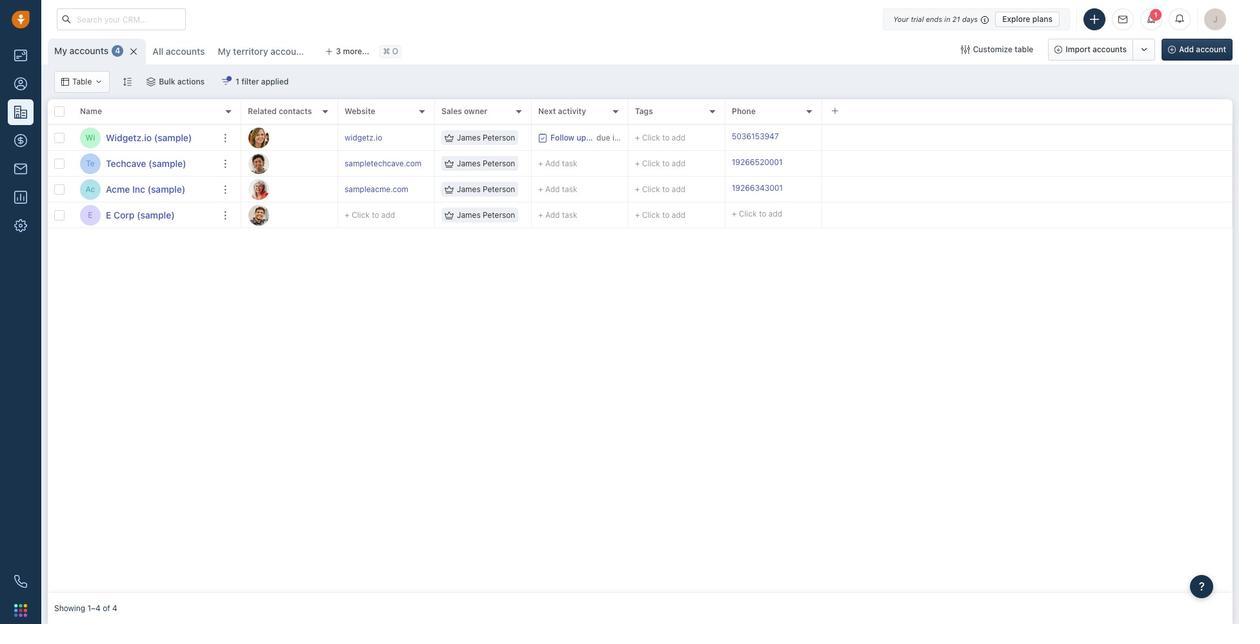 Task type: describe. For each thing, give the bounding box(es) containing it.
explore plans
[[1003, 14, 1053, 24]]

ends
[[926, 15, 943, 23]]

+ click to add for first cell from the bottom
[[635, 210, 686, 220]]

plans
[[1033, 14, 1053, 24]]

2
[[621, 133, 626, 142]]

e for e corp (sample)
[[106, 210, 111, 220]]

phone
[[732, 107, 756, 116]]

task for sampletechcave.com
[[562, 159, 578, 168]]

⌘ o
[[383, 47, 398, 56]]

related contacts
[[248, 107, 312, 116]]

phone element
[[8, 569, 34, 595]]

name column header
[[74, 99, 241, 125]]

table
[[72, 77, 92, 87]]

peterson for sampletechcave.com
[[483, 159, 515, 168]]

(sample) down "name" column header
[[154, 132, 192, 143]]

container_wx8msf4aqz5i3rn1 image inside the 1 filter applied button
[[222, 77, 231, 87]]

import accounts
[[1066, 45, 1127, 54]]

press space to select this row. row containing e corp (sample)
[[48, 203, 241, 229]]

customize table
[[973, 45, 1034, 54]]

press space to select this row. row containing + click to add
[[241, 203, 1233, 229]]

4 inside my accounts 4
[[115, 46, 120, 56]]

add inside 'button'
[[1180, 45, 1194, 54]]

add for cell associated with 5036153947
[[672, 133, 686, 143]]

cell for 19266520001
[[823, 151, 1233, 176]]

techcave
[[106, 158, 146, 169]]

click for 19266520001 cell
[[642, 159, 660, 168]]

task for sampleacme.com
[[562, 184, 578, 194]]

grid containing widgetz.io (sample)
[[48, 98, 1233, 594]]

add for first cell from the bottom
[[672, 210, 686, 220]]

row group containing widgetz.io (sample)
[[48, 125, 241, 229]]

3 + add task from the top
[[538, 210, 578, 220]]

accounts up applied
[[271, 46, 310, 57]]

acme inc (sample) link
[[106, 183, 185, 196]]

accounts for my
[[69, 45, 109, 56]]

to for first cell from the bottom
[[662, 210, 670, 220]]

style_myh0__igzzd8unmi image
[[123, 77, 132, 86]]

territory
[[233, 46, 268, 57]]

1 for 1
[[1154, 11, 1158, 19]]

your
[[894, 15, 909, 23]]

account
[[1197, 45, 1227, 54]]

press space to select this row. row containing 19266520001
[[241, 151, 1233, 177]]

acme
[[106, 184, 130, 195]]

1 filter applied
[[236, 77, 289, 87]]

applied
[[261, 77, 289, 87]]

s image
[[249, 153, 269, 174]]

corp
[[114, 210, 135, 220]]

(sample) down the widgetz.io (sample) link
[[149, 158, 186, 169]]

cell for 19266343001
[[823, 177, 1233, 202]]

owner
[[464, 107, 488, 116]]

+ add task for sampleacme.com
[[538, 184, 578, 194]]

e for e
[[88, 210, 93, 220]]

press space to select this row. row containing acme inc (sample)
[[48, 177, 241, 203]]

4 peterson from the top
[[483, 210, 515, 220]]

cell for 5036153947
[[823, 125, 1233, 150]]

contacts
[[279, 107, 312, 116]]

3 more...
[[336, 46, 370, 56]]

e corp (sample) link
[[106, 209, 175, 222]]

due
[[597, 133, 610, 142]]

widgetz.io link
[[345, 133, 382, 143]]

accounts for all
[[166, 46, 205, 57]]

to for cell associated with 5036153947
[[662, 133, 670, 143]]

container_wx8msf4aqz5i3rn1 image inside table popup button
[[61, 78, 69, 86]]

Search your CRM... text field
[[57, 8, 186, 30]]

sales
[[442, 107, 462, 116]]

next
[[538, 107, 556, 116]]

(sample) down acme inc (sample) 'link'
[[137, 210, 175, 220]]

accounts for import
[[1093, 45, 1127, 54]]

showing
[[54, 605, 85, 614]]

19266343001 link
[[732, 183, 783, 196]]

james for widgetz.io
[[457, 133, 481, 143]]

activity
[[558, 107, 586, 116]]

peterson for sampleacme.com
[[483, 185, 515, 194]]

import accounts group
[[1049, 39, 1156, 61]]

4 cell from the top
[[823, 203, 1233, 228]]

actions
[[177, 77, 205, 87]]

1 for 1 filter applied
[[236, 77, 239, 87]]

j image
[[249, 205, 269, 226]]

bulk actions
[[159, 77, 205, 87]]

freshworks switcher image
[[14, 605, 27, 618]]

all accounts
[[153, 46, 205, 57]]

in inside row group
[[613, 133, 619, 142]]

container_wx8msf4aqz5i3rn1 image inside customize table button
[[961, 45, 970, 54]]

sampleacme.com
[[345, 185, 409, 194]]

press space to select this row. row containing techcave (sample)
[[48, 151, 241, 177]]

add for first cell from the bottom
[[546, 210, 560, 220]]

customize
[[973, 45, 1013, 54]]

press space to select this row. row containing 19266343001
[[241, 177, 1233, 203]]

add account button
[[1162, 39, 1233, 61]]

table button
[[54, 71, 110, 93]]

1 link
[[1141, 8, 1163, 30]]

+ click to add for 19266343001 cell
[[635, 185, 686, 194]]

your trial ends in 21 days
[[894, 15, 978, 23]]

filter
[[242, 77, 259, 87]]

1 vertical spatial days
[[628, 133, 645, 142]]

inc
[[132, 184, 145, 195]]

my for my territory accounts
[[218, 46, 231, 57]]

te
[[86, 159, 95, 168]]

4 james peterson from the top
[[457, 210, 515, 220]]

add account
[[1180, 45, 1227, 54]]

3 task from the top
[[562, 210, 578, 220]]



Task type: vqa. For each thing, say whether or not it's contained in the screenshot.
faster
no



Task type: locate. For each thing, give the bounding box(es) containing it.
row group
[[48, 125, 241, 229], [241, 125, 1233, 229]]

2 row group from the left
[[241, 125, 1233, 229]]

my accounts 4
[[54, 45, 120, 56]]

1 row group from the left
[[48, 125, 241, 229]]

peterson for widgetz.io
[[483, 133, 515, 143]]

grid
[[48, 98, 1233, 594]]

click
[[642, 133, 660, 143], [642, 159, 660, 168], [642, 185, 660, 194], [739, 209, 757, 219], [352, 210, 370, 220], [642, 210, 660, 220]]

press space to select this row. row down phone
[[241, 125, 1233, 151]]

container_wx8msf4aqz5i3rn1 image inside the bulk actions "button"
[[147, 77, 156, 87]]

3 james peterson from the top
[[457, 185, 515, 194]]

my left territory
[[218, 46, 231, 57]]

1 vertical spatial 4
[[112, 605, 117, 614]]

container_wx8msf4aqz5i3rn1 image
[[222, 77, 231, 87], [61, 78, 69, 86], [445, 133, 454, 142], [445, 211, 454, 220]]

1 horizontal spatial days
[[963, 15, 978, 23]]

(sample) inside 'link'
[[148, 184, 185, 195]]

to for 19266343001 cell
[[662, 185, 670, 194]]

e corp (sample)
[[106, 210, 175, 220]]

1 + add task from the top
[[538, 159, 578, 168]]

1 horizontal spatial my
[[218, 46, 231, 57]]

sampletechcave.com
[[345, 159, 422, 168]]

+ click to add
[[635, 133, 686, 143], [635, 159, 686, 168], [635, 185, 686, 194], [732, 209, 783, 219], [345, 210, 395, 220], [635, 210, 686, 220]]

1–4
[[87, 605, 101, 614]]

0 horizontal spatial e
[[88, 210, 93, 220]]

next activity
[[538, 107, 586, 116]]

(sample) right inc
[[148, 184, 185, 195]]

2 vertical spatial task
[[562, 210, 578, 220]]

my for my accounts 4
[[54, 45, 67, 56]]

press space to select this row. row down acme inc (sample) 'link'
[[48, 203, 241, 229]]

add for 19266343001 cell
[[546, 184, 560, 194]]

sampletechcave.com link
[[345, 159, 422, 168]]

phone image
[[14, 576, 27, 589]]

click for first cell from the bottom
[[642, 210, 660, 220]]

bulk actions button
[[138, 71, 213, 93]]

3 more... button
[[318, 43, 377, 61]]

1
[[1154, 11, 1158, 19], [236, 77, 239, 87]]

add for 19266520001 cell
[[672, 159, 686, 168]]

5036153947
[[732, 132, 779, 141]]

1 horizontal spatial in
[[945, 15, 951, 23]]

0 vertical spatial + add task
[[538, 159, 578, 168]]

peterson
[[483, 133, 515, 143], [483, 159, 515, 168], [483, 185, 515, 194], [483, 210, 515, 220]]

days right "2"
[[628, 133, 645, 142]]

widgetz.io
[[106, 132, 152, 143]]

1 filter applied button
[[213, 71, 297, 93]]

sampleacme.com link
[[345, 185, 409, 194]]

1 horizontal spatial 1
[[1154, 11, 1158, 19]]

1 task from the top
[[562, 159, 578, 168]]

1 peterson from the top
[[483, 133, 515, 143]]

2 james peterson from the top
[[457, 159, 515, 168]]

add for 19266343001 cell
[[672, 185, 686, 194]]

press space to select this row. row down 19266343001 'link'
[[241, 203, 1233, 229]]

+ click to add for 19266520001 cell
[[635, 159, 686, 168]]

3 james from the top
[[457, 185, 481, 194]]

21
[[953, 15, 961, 23]]

0 horizontal spatial my
[[54, 45, 67, 56]]

4 down search your crm... text box
[[115, 46, 120, 56]]

0 vertical spatial in
[[945, 15, 951, 23]]

click for cell associated with 5036153947
[[642, 133, 660, 143]]

2 james from the top
[[457, 159, 481, 168]]

to
[[662, 133, 670, 143], [662, 159, 670, 168], [662, 185, 670, 194], [759, 209, 767, 219], [372, 210, 379, 220], [662, 210, 670, 220]]

2 task from the top
[[562, 184, 578, 194]]

19266520001 link
[[732, 157, 783, 171]]

19266343001
[[732, 183, 783, 193]]

0 vertical spatial days
[[963, 15, 978, 23]]

explore
[[1003, 14, 1031, 24]]

1 inside button
[[236, 77, 239, 87]]

1 cell from the top
[[823, 125, 1233, 150]]

2 cell from the top
[[823, 151, 1233, 176]]

⌘
[[383, 47, 390, 56]]

3
[[336, 46, 341, 56]]

1 vertical spatial task
[[562, 184, 578, 194]]

accounts inside button
[[1093, 45, 1127, 54]]

press space to select this row. row up the e corp (sample)
[[48, 177, 241, 203]]

l image
[[249, 179, 269, 200]]

+
[[635, 133, 640, 143], [538, 159, 543, 168], [635, 159, 640, 168], [538, 184, 543, 194], [635, 185, 640, 194], [732, 209, 737, 219], [538, 210, 543, 220], [345, 210, 350, 220], [635, 210, 640, 220]]

techcave (sample) link
[[106, 157, 186, 170]]

add
[[672, 133, 686, 143], [672, 159, 686, 168], [672, 185, 686, 194], [769, 209, 783, 219], [381, 210, 395, 220], [672, 210, 686, 220]]

in left "2"
[[613, 133, 619, 142]]

james peterson
[[457, 133, 515, 143], [457, 159, 515, 168], [457, 185, 515, 194], [457, 210, 515, 220]]

james peterson for widgetz.io
[[457, 133, 515, 143]]

press space to select this row. row up 19266343001
[[241, 151, 1233, 177]]

james
[[457, 133, 481, 143], [457, 159, 481, 168], [457, 185, 481, 194], [457, 210, 481, 220]]

of
[[103, 605, 110, 614]]

showing 1–4 of 4
[[54, 605, 117, 614]]

1 left filter
[[236, 77, 239, 87]]

press space to select this row. row up techcave (sample)
[[48, 125, 241, 151]]

ac
[[86, 185, 95, 194]]

press space to select this row. row containing widgetz.io (sample)
[[48, 125, 241, 151]]

1 horizontal spatial e
[[106, 210, 111, 220]]

customize table button
[[953, 39, 1042, 61]]

in left 21
[[945, 15, 951, 23]]

e down ac
[[88, 210, 93, 220]]

19266520001
[[732, 157, 783, 167]]

more...
[[343, 46, 370, 56]]

sales owner
[[442, 107, 488, 116]]

4
[[115, 46, 120, 56], [112, 605, 117, 614]]

due in 2 days
[[597, 133, 645, 142]]

widgetz.io (sample)
[[106, 132, 192, 143]]

import
[[1066, 45, 1091, 54]]

j image
[[249, 128, 269, 148]]

0 vertical spatial 1
[[1154, 11, 1158, 19]]

e left corp
[[106, 210, 111, 220]]

to for 19266520001 cell
[[662, 159, 670, 168]]

all accounts button
[[146, 39, 211, 65], [153, 46, 205, 57]]

james peterson for sampleacme.com
[[457, 185, 515, 194]]

container_wx8msf4aqz5i3rn1 image inside table popup button
[[95, 78, 103, 86]]

0 horizontal spatial in
[[613, 133, 619, 142]]

wi
[[86, 133, 95, 143]]

1 vertical spatial 1
[[236, 77, 239, 87]]

1 vertical spatial in
[[613, 133, 619, 142]]

widgetz.io (sample) link
[[106, 131, 192, 144]]

my up table popup button
[[54, 45, 67, 56]]

2 vertical spatial + add task
[[538, 210, 578, 220]]

widgetz.io
[[345, 133, 382, 143]]

1 up import accounts group
[[1154, 11, 1158, 19]]

row group containing 5036153947
[[241, 125, 1233, 229]]

press space to select this row. row down 19266520001 link
[[241, 177, 1233, 203]]

tags
[[635, 107, 653, 116]]

accounts right "all"
[[166, 46, 205, 57]]

container_wx8msf4aqz5i3rn1 image
[[961, 45, 970, 54], [147, 77, 156, 87], [95, 78, 103, 86], [538, 133, 547, 142], [445, 159, 454, 168], [445, 185, 454, 194]]

1 vertical spatial + add task
[[538, 184, 578, 194]]

all
[[153, 46, 163, 57]]

0 vertical spatial task
[[562, 159, 578, 168]]

james peterson for sampletechcave.com
[[457, 159, 515, 168]]

table
[[1015, 45, 1034, 54]]

+ click to add for cell associated with 5036153947
[[635, 133, 686, 143]]

my
[[54, 45, 67, 56], [218, 46, 231, 57]]

name row
[[48, 99, 241, 125]]

related
[[248, 107, 277, 116]]

accounts up table
[[69, 45, 109, 56]]

5036153947 link
[[732, 131, 779, 145]]

acme inc (sample)
[[106, 184, 185, 195]]

3 cell from the top
[[823, 177, 1233, 202]]

0 horizontal spatial days
[[628, 133, 645, 142]]

press space to select this row. row up acme inc (sample)
[[48, 151, 241, 177]]

press space to select this row. row containing 5036153947
[[241, 125, 1233, 151]]

in
[[945, 15, 951, 23], [613, 133, 619, 142]]

import accounts button
[[1049, 39, 1134, 61]]

1 james peterson from the top
[[457, 133, 515, 143]]

cell
[[823, 125, 1233, 150], [823, 151, 1233, 176], [823, 177, 1233, 202], [823, 203, 1233, 228]]

3 peterson from the top
[[483, 185, 515, 194]]

website
[[345, 107, 376, 116]]

2 + add task from the top
[[538, 184, 578, 194]]

bulk
[[159, 77, 175, 87]]

e inside e corp (sample) link
[[106, 210, 111, 220]]

o
[[392, 47, 398, 56]]

press space to select this row. row
[[48, 125, 241, 151], [241, 125, 1233, 151], [48, 151, 241, 177], [241, 151, 1233, 177], [48, 177, 241, 203], [241, 177, 1233, 203], [48, 203, 241, 229], [241, 203, 1233, 229]]

james for sampleacme.com
[[457, 185, 481, 194]]

add for 19266520001 cell
[[546, 159, 560, 168]]

task
[[562, 159, 578, 168], [562, 184, 578, 194], [562, 210, 578, 220]]

e
[[106, 210, 111, 220], [88, 210, 93, 220]]

0 vertical spatial 4
[[115, 46, 120, 56]]

1 inside 1 link
[[1154, 11, 1158, 19]]

click for 19266343001 cell
[[642, 185, 660, 194]]

james for sampletechcave.com
[[457, 159, 481, 168]]

2 peterson from the top
[[483, 159, 515, 168]]

1 james from the top
[[457, 133, 481, 143]]

trial
[[911, 15, 924, 23]]

my accounts link
[[54, 45, 109, 57]]

(sample)
[[154, 132, 192, 143], [149, 158, 186, 169], [148, 184, 185, 195], [137, 210, 175, 220]]

name
[[80, 107, 102, 116]]

accounts right import
[[1093, 45, 1127, 54]]

days
[[963, 15, 978, 23], [628, 133, 645, 142]]

+ add task for sampletechcave.com
[[538, 159, 578, 168]]

0 horizontal spatial 1
[[236, 77, 239, 87]]

days right 21
[[963, 15, 978, 23]]

4 right of
[[112, 605, 117, 614]]

my territory accounts
[[218, 46, 310, 57]]

techcave (sample)
[[106, 158, 186, 169]]

explore plans link
[[996, 11, 1060, 27]]

4 james from the top
[[457, 210, 481, 220]]



